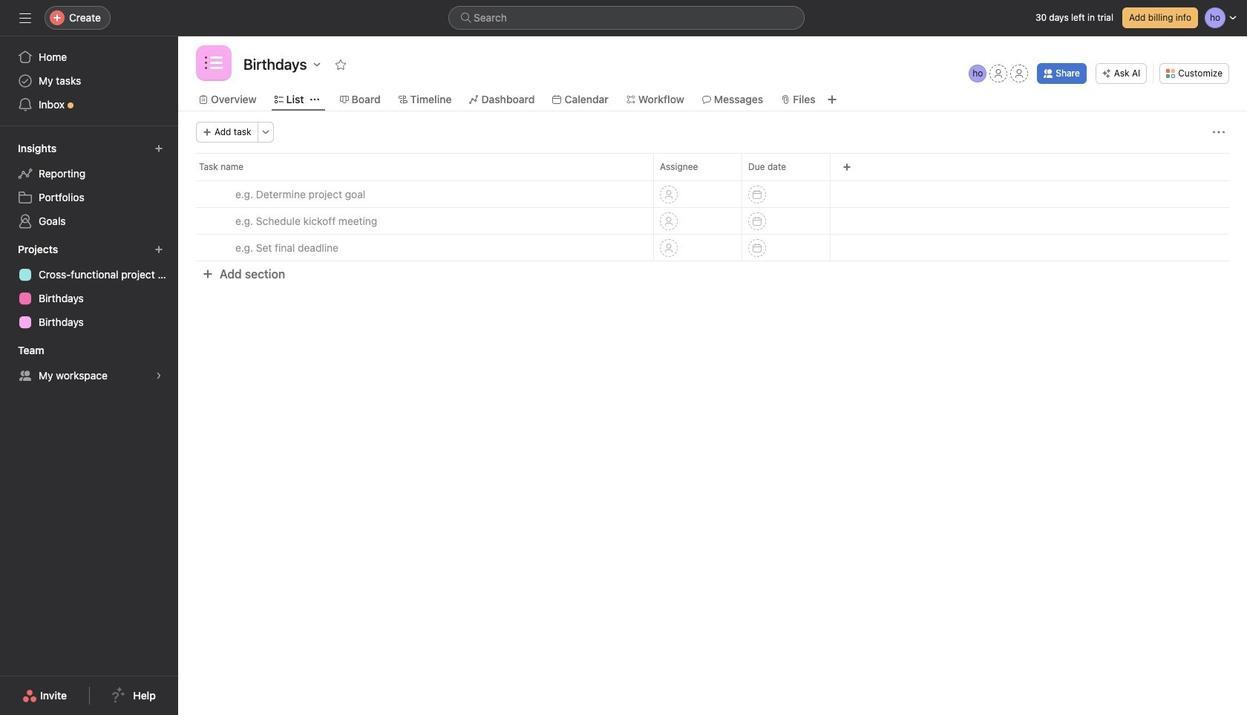 Task type: describe. For each thing, give the bounding box(es) containing it.
teams element
[[0, 337, 178, 391]]

0 horizontal spatial more actions image
[[261, 128, 270, 137]]

add field image
[[843, 163, 852, 172]]

hide sidebar image
[[19, 12, 31, 24]]

manage project members image
[[969, 65, 987, 82]]

1 horizontal spatial more actions image
[[1213, 126, 1225, 138]]

tab actions image
[[310, 95, 319, 104]]

add to starred image
[[335, 59, 347, 71]]

global element
[[0, 36, 178, 125]]

projects element
[[0, 236, 178, 337]]



Task type: locate. For each thing, give the bounding box(es) containing it.
row
[[178, 153, 1248, 180], [196, 180, 1230, 181], [178, 180, 1248, 208], [178, 207, 1248, 235], [178, 234, 1248, 261]]

see details, my workspace image
[[154, 371, 163, 380]]

list image
[[205, 54, 223, 72]]

insights element
[[0, 135, 178, 236]]

list box
[[449, 6, 805, 30]]

add tab image
[[826, 94, 838, 105]]

new insights image
[[154, 144, 163, 153]]

new project or portfolio image
[[154, 245, 163, 254]]

more actions image
[[1213, 126, 1225, 138], [261, 128, 270, 137]]



Task type: vqa. For each thing, say whether or not it's contained in the screenshot.
text field
no



